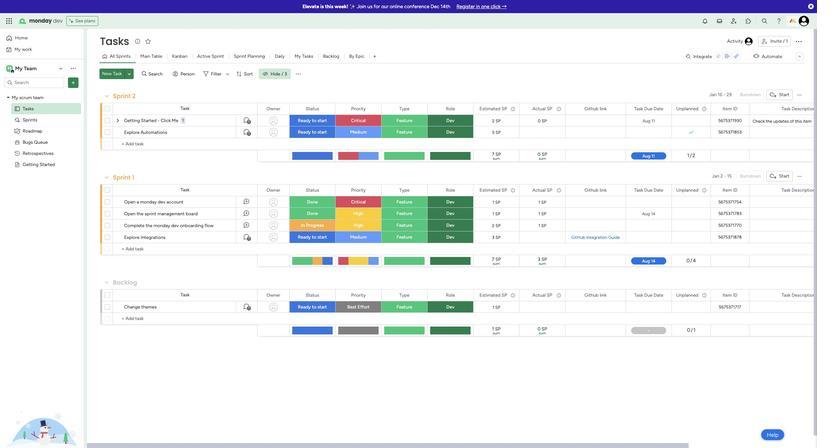 Task type: locate. For each thing, give the bounding box(es) containing it.
sort
[[244, 71, 253, 77]]

- inside button
[[725, 173, 726, 179]]

1 explore from the top
[[124, 130, 140, 135]]

integrations
[[141, 235, 166, 241]]

2 vertical spatial github link field
[[583, 292, 609, 299]]

Owner field
[[265, 105, 282, 113], [265, 187, 282, 194], [265, 292, 282, 299]]

0 vertical spatial date
[[654, 106, 664, 112]]

1 vertical spatial this
[[795, 119, 802, 124]]

3 for 3 sp sum
[[538, 257, 541, 263]]

register
[[457, 4, 475, 10]]

1 start from the top
[[780, 92, 790, 98]]

2 task description field from the top
[[780, 187, 817, 194]]

themes
[[141, 305, 157, 310]]

id up 5675371717
[[733, 293, 738, 298]]

3 to from the top
[[312, 235, 317, 240]]

getting started
[[23, 162, 55, 167]]

1 vertical spatial id
[[733, 187, 738, 193]]

2 unplanned field from the top
[[675, 187, 701, 194]]

add view image
[[374, 54, 376, 59]]

2 vertical spatial task description
[[782, 293, 816, 298]]

priority for first priority 'field' from the bottom
[[351, 293, 366, 298]]

1 public board image from the top
[[14, 106, 20, 112]]

2 vertical spatial item id
[[723, 293, 738, 298]]

started up explore automations
[[141, 118, 157, 124]]

public board image for getting started
[[14, 161, 20, 168]]

collapse board header image
[[797, 54, 803, 59]]

open
[[124, 199, 136, 205], [124, 211, 136, 217]]

start up check the updates of this item
[[780, 92, 790, 98]]

1 vertical spatial github link
[[585, 187, 607, 193]]

0 vertical spatial unplanned field
[[675, 105, 701, 113]]

1 ready from the top
[[298, 118, 311, 124]]

dev down management
[[171, 223, 179, 229]]

0 vertical spatial getting
[[124, 118, 140, 124]]

my for my team
[[15, 65, 23, 71]]

column information image
[[511, 106, 516, 112], [557, 106, 562, 112], [557, 188, 562, 193], [511, 293, 516, 298], [557, 293, 562, 298]]

- left click
[[158, 118, 160, 124]]

sprint
[[212, 54, 224, 59], [234, 54, 246, 59], [113, 92, 131, 100], [113, 173, 131, 182]]

backlog up change
[[113, 279, 137, 287]]

1 priority from the top
[[351, 106, 366, 112]]

sprint inside 'field'
[[113, 92, 131, 100]]

dev
[[447, 118, 455, 124], [447, 129, 455, 135], [447, 199, 455, 205], [447, 211, 455, 217], [447, 223, 455, 228], [447, 235, 455, 240], [447, 305, 455, 310]]

5
[[492, 130, 495, 135]]

0 vertical spatial status field
[[304, 105, 321, 113]]

options image for 3rd status field from the bottom
[[326, 103, 331, 115]]

1 id from the top
[[733, 106, 738, 112]]

1 description from the top
[[792, 106, 816, 112]]

2 vertical spatial task description field
[[780, 292, 817, 299]]

1 medium from the top
[[350, 129, 367, 135]]

actual sp for first actual sp field from the bottom
[[533, 293, 553, 298]]

2 vertical spatial role field
[[444, 292, 457, 299]]

sprint for sprint 2
[[113, 92, 131, 100]]

options image for first priority 'field' from the bottom
[[372, 290, 377, 301]]

0 vertical spatial type
[[400, 106, 410, 112]]

active sprint button
[[192, 51, 229, 62]]

1 vertical spatial due
[[645, 187, 653, 193]]

tasks inside list box
[[23, 106, 34, 112]]

github link for 3rd 'github link' field from the bottom of the page
[[585, 106, 607, 112]]

3 status from the top
[[306, 293, 319, 298]]

7 for 3's + add task text box
[[492, 257, 495, 263]]

my right the workspace icon
[[15, 65, 23, 71]]

2 vertical spatial link
[[600, 293, 607, 298]]

Actual SP field
[[531, 105, 554, 113], [531, 187, 554, 194], [531, 292, 554, 299]]

0 horizontal spatial dev
[[53, 17, 63, 25]]

plans
[[84, 18, 95, 24]]

2 inside button
[[721, 173, 723, 179]]

1 start from the top
[[318, 118, 327, 124]]

options image for 3rd 'github link' field from the top of the page
[[617, 290, 621, 301]]

0 vertical spatial start button
[[767, 90, 793, 100]]

1 horizontal spatial dev
[[158, 199, 165, 205]]

Role field
[[444, 105, 457, 113], [444, 187, 457, 194], [444, 292, 457, 299]]

github
[[572, 235, 586, 240]]

hide / 3
[[271, 71, 287, 77]]

week!
[[335, 4, 348, 10]]

+ Add task text field
[[116, 140, 254, 148], [116, 245, 254, 253], [116, 315, 254, 323]]

1 vertical spatial backlog
[[113, 279, 137, 287]]

sprints right "all"
[[116, 54, 131, 59]]

the right check at the right top of page
[[766, 119, 773, 124]]

1 vertical spatial owner field
[[265, 187, 282, 194]]

2 vertical spatial id
[[733, 293, 738, 298]]

the
[[766, 119, 773, 124], [137, 211, 144, 217], [146, 223, 153, 229]]

task due date for third task due date field from the top of the page
[[634, 293, 664, 298]]

options image for third status field from the top
[[326, 290, 331, 301]]

0 vertical spatial id
[[733, 106, 738, 112]]

1 vertical spatial actual sp field
[[531, 187, 554, 194]]

id up 5675371930
[[733, 106, 738, 112]]

task description for second task description field from the top
[[782, 187, 816, 193]]

this
[[325, 4, 334, 10], [795, 119, 802, 124]]

/ inside button
[[783, 38, 785, 44]]

1 item id field from the top
[[721, 105, 740, 113]]

2 vertical spatial description
[[792, 293, 816, 298]]

activity
[[728, 38, 744, 44]]

1
[[786, 38, 788, 44], [182, 118, 184, 123], [248, 120, 250, 124], [248, 132, 250, 136], [688, 153, 690, 159], [132, 173, 134, 182], [493, 200, 494, 205], [539, 200, 540, 205], [493, 211, 494, 216], [539, 211, 540, 216], [539, 223, 540, 228], [248, 237, 250, 241], [493, 305, 494, 310], [248, 307, 250, 310], [492, 327, 494, 332], [694, 328, 696, 334]]

team
[[33, 95, 44, 100]]

2 start button from the top
[[767, 171, 793, 182]]

this right of
[[795, 119, 802, 124]]

sprint inside field
[[113, 173, 131, 182]]

dev up the open the sprint management board
[[158, 199, 165, 205]]

bugs queue
[[23, 139, 48, 145]]

7 down the 3 sp
[[492, 257, 495, 263]]

0
[[538, 118, 541, 123], [538, 152, 541, 157], [687, 258, 690, 264], [538, 327, 541, 332], [687, 328, 691, 334]]

3 task description from the top
[[782, 293, 816, 298]]

1 link from the top
[[600, 106, 607, 112]]

due
[[645, 106, 653, 112], [645, 187, 653, 193], [645, 293, 653, 298]]

2 vertical spatial monday
[[154, 223, 170, 229]]

started inside list box
[[40, 162, 55, 167]]

item id field up 5675371754
[[721, 187, 740, 194]]

owner
[[267, 106, 280, 112], [267, 187, 280, 193], [267, 293, 280, 298]]

aug for aug 14
[[642, 211, 650, 216]]

1 vertical spatial 3
[[492, 235, 495, 240]]

1 horizontal spatial this
[[795, 119, 802, 124]]

public board image
[[14, 106, 20, 112], [14, 161, 20, 168]]

sprint 1
[[113, 173, 134, 182]]

select product image
[[6, 18, 12, 24]]

Task Description field
[[780, 105, 817, 113], [780, 187, 817, 194], [780, 292, 817, 299]]

sprint inside 'button'
[[212, 54, 224, 59]]

1 button for getting started - click me
[[236, 115, 257, 126]]

1 open from the top
[[124, 199, 136, 205]]

0 vertical spatial role field
[[444, 105, 457, 113]]

0 vertical spatial public board image
[[14, 106, 20, 112]]

3 start from the top
[[318, 235, 327, 240]]

item id field up 5675371717
[[721, 292, 740, 299]]

options image for 2nd item id field from the bottom
[[740, 185, 745, 196]]

0 vertical spatial github link
[[585, 106, 607, 112]]

date for third task due date field from the top of the page
[[654, 293, 664, 298]]

2 vertical spatial actual sp
[[533, 293, 553, 298]]

1 vertical spatial start button
[[767, 171, 793, 182]]

my scrum team
[[12, 95, 44, 100]]

0 vertical spatial this
[[325, 4, 334, 10]]

integration
[[587, 235, 608, 240]]

1 vertical spatial type field
[[398, 187, 411, 194]]

1 horizontal spatial backlog
[[323, 54, 339, 59]]

1 vertical spatial priority
[[351, 187, 366, 193]]

task description for third task description field from the top
[[782, 293, 816, 298]]

0 vertical spatial task description field
[[780, 105, 817, 113]]

2 vertical spatial role
[[446, 293, 455, 298]]

1 vertical spatial monday
[[140, 199, 157, 205]]

4 dev from the top
[[447, 211, 455, 217]]

3 for 3 sp
[[492, 235, 495, 240]]

options image for 2nd status field from the top of the page
[[326, 185, 331, 196]]

0 vertical spatial actual sp
[[533, 106, 553, 112]]

1 high from the top
[[354, 211, 364, 217]]

priority for second priority 'field'
[[351, 187, 366, 193]]

1 horizontal spatial the
[[146, 223, 153, 229]]

type for 2nd type field from the top
[[400, 187, 410, 193]]

column information image
[[702, 106, 707, 112], [511, 188, 516, 193], [702, 188, 707, 193], [702, 293, 707, 298]]

github for 3rd 'github link' field from the bottom of the page
[[585, 106, 599, 112]]

activity button
[[725, 36, 756, 47]]

filter
[[211, 71, 221, 77]]

guide
[[609, 235, 620, 240]]

our
[[381, 4, 389, 10]]

2 sp up 5 sp
[[492, 118, 501, 123]]

1 estimated from the top
[[480, 106, 501, 112]]

github integration guide
[[572, 235, 620, 240]]

1 2 sp from the top
[[492, 118, 501, 123]]

/ for 0 / 1
[[691, 328, 693, 334]]

0 vertical spatial priority
[[351, 106, 366, 112]]

1 vertical spatial tasks
[[302, 54, 313, 59]]

0 vertical spatial dev
[[53, 17, 63, 25]]

0 vertical spatial item id
[[723, 106, 738, 112]]

- right 16 at the right top
[[724, 92, 726, 98]]

my team
[[15, 65, 37, 71]]

3 estimated sp field from the top
[[478, 292, 509, 299]]

1 vertical spatial dev
[[158, 199, 165, 205]]

item up 5675371754
[[723, 187, 732, 193]]

1 task description from the top
[[782, 106, 816, 112]]

monday down the open the sprint management board
[[154, 223, 170, 229]]

start
[[318, 118, 327, 124], [318, 129, 327, 135], [318, 235, 327, 240], [318, 305, 327, 310]]

the for complete
[[146, 223, 153, 229]]

1 ready to start from the top
[[298, 118, 327, 124]]

7 down 5 at the top of the page
[[492, 152, 495, 157]]

1 item id from the top
[[723, 106, 738, 112]]

2 vertical spatial -
[[725, 173, 726, 179]]

/ for 1 / 2
[[690, 153, 692, 159]]

type for third type field from the bottom of the page
[[400, 106, 410, 112]]

3 priority field from the top
[[350, 292, 368, 299]]

0 vertical spatial item id field
[[721, 105, 740, 113]]

getting up explore automations
[[124, 118, 140, 124]]

check
[[753, 119, 765, 124]]

option
[[0, 92, 84, 93]]

2 item from the top
[[723, 187, 732, 193]]

explore left automations
[[124, 130, 140, 135]]

1 vertical spatial github
[[585, 187, 599, 193]]

0 vertical spatial estimated sp field
[[478, 105, 509, 113]]

sprints up roadmap
[[23, 117, 37, 123]]

Item ID field
[[721, 105, 740, 113], [721, 187, 740, 194], [721, 292, 740, 299]]

menu image down my tasks button
[[295, 71, 302, 77]]

1 vertical spatial 2 sp
[[492, 223, 501, 228]]

1 start button from the top
[[767, 90, 793, 100]]

tasks up "all"
[[100, 34, 129, 49]]

tasks left backlog button
[[302, 54, 313, 59]]

my left work
[[14, 46, 21, 52]]

management
[[158, 211, 185, 217]]

item id up 5675371930
[[723, 106, 738, 112]]

2 vertical spatial status field
[[304, 292, 321, 299]]

queue
[[34, 139, 48, 145]]

the for check
[[766, 119, 773, 124]]

item id up 5675371717
[[723, 293, 738, 298]]

Estimated SP field
[[478, 105, 509, 113], [478, 187, 509, 194], [478, 292, 509, 299]]

2 vertical spatial github link
[[585, 293, 607, 298]]

1 github link from the top
[[585, 106, 607, 112]]

us
[[368, 4, 373, 10]]

0 horizontal spatial getting
[[23, 162, 38, 167]]

menu image up check the updates of this item
[[797, 92, 802, 98]]

sum inside '3 sp sum'
[[539, 262, 546, 266]]

open left a
[[124, 199, 136, 205]]

1 type from the top
[[400, 106, 410, 112]]

1 vertical spatial the
[[137, 211, 144, 217]]

lottie animation image
[[0, 382, 84, 448]]

unplanned for third the unplanned field from the bottom of the page
[[677, 106, 699, 112]]

1 vertical spatial role field
[[444, 187, 457, 194]]

1 vertical spatial aug
[[642, 211, 650, 216]]

click
[[491, 4, 501, 10]]

account
[[167, 199, 183, 205]]

sprint for sprint planning
[[234, 54, 246, 59]]

my for my work
[[14, 46, 21, 52]]

0 vertical spatial jan
[[710, 92, 717, 98]]

in progress
[[301, 223, 324, 228]]

2 start from the top
[[318, 129, 327, 135]]

Task Due Date field
[[633, 105, 665, 113], [633, 187, 665, 194], [633, 292, 665, 299]]

0 vertical spatial status
[[306, 106, 319, 112]]

1 button for explore integrations
[[236, 232, 257, 243]]

jan inside button
[[710, 92, 717, 98]]

workspace selection element
[[6, 65, 38, 73]]

task inside button
[[113, 71, 122, 77]]

id up 5675371754
[[733, 187, 738, 193]]

4
[[693, 258, 696, 264]]

getting inside list box
[[23, 162, 38, 167]]

my right caret down icon
[[12, 95, 18, 100]]

id for first item id field
[[733, 106, 738, 112]]

3 inside '3 sp sum'
[[538, 257, 541, 263]]

ready
[[298, 118, 311, 124], [298, 129, 311, 135], [298, 235, 311, 240], [298, 305, 311, 310]]

click
[[161, 118, 171, 124]]

start button
[[767, 90, 793, 100], [767, 171, 793, 182]]

5675371878
[[719, 235, 742, 240]]

/
[[783, 38, 785, 44], [282, 71, 284, 77], [690, 153, 692, 159], [691, 258, 693, 264], [691, 328, 693, 334]]

critical for feature
[[351, 199, 366, 205]]

4 ready to start from the top
[[298, 305, 327, 310]]

1 vertical spatial jan
[[712, 173, 720, 179]]

Type field
[[398, 105, 411, 113], [398, 187, 411, 194], [398, 292, 411, 299]]

monday for open
[[140, 199, 157, 205]]

1 status from the top
[[306, 106, 319, 112]]

Search field
[[147, 69, 166, 79]]

0 vertical spatial item
[[723, 106, 732, 112]]

3 item from the top
[[723, 293, 732, 298]]

item up 5675371717
[[723, 293, 732, 298]]

item id for first item id field
[[723, 106, 738, 112]]

aug
[[643, 118, 651, 123], [642, 211, 650, 216]]

1 vertical spatial item id field
[[721, 187, 740, 194]]

2 vertical spatial task due date field
[[633, 292, 665, 299]]

1 due from the top
[[645, 106, 653, 112]]

backlog inside button
[[323, 54, 339, 59]]

tasks inside my tasks button
[[302, 54, 313, 59]]

critical
[[351, 118, 366, 124], [351, 199, 366, 205]]

sprints
[[116, 54, 131, 59], [23, 117, 37, 123]]

backlog left by
[[323, 54, 339, 59]]

my inside list box
[[12, 95, 18, 100]]

daily
[[275, 54, 285, 59]]

explore down complete
[[124, 235, 140, 241]]

1 vertical spatial started
[[40, 162, 55, 167]]

2 task due date from the top
[[634, 187, 664, 193]]

1 inside invite / 1 button
[[786, 38, 788, 44]]

0 vertical spatial role
[[446, 106, 455, 112]]

1 vertical spatial sprints
[[23, 117, 37, 123]]

3 github from the top
[[585, 293, 599, 298]]

join
[[357, 4, 366, 10]]

onboarding
[[180, 223, 204, 229]]

2 actual sp from the top
[[533, 187, 553, 193]]

start left menu image
[[780, 173, 790, 179]]

this right the is at the top left
[[325, 4, 334, 10]]

sort button
[[234, 69, 257, 79]]

status for third status field from the top
[[306, 293, 319, 298]]

task due date
[[634, 106, 664, 112], [634, 187, 664, 193], [634, 293, 664, 298]]

kanban
[[172, 54, 187, 59]]

getting
[[124, 118, 140, 124], [23, 162, 38, 167]]

5 sp
[[492, 130, 501, 135]]

complete
[[124, 223, 145, 229]]

notifications image
[[702, 18, 709, 24]]

2 critical from the top
[[351, 199, 366, 205]]

1 vertical spatial status
[[306, 187, 319, 193]]

open the sprint management board
[[124, 211, 198, 217]]

1 vertical spatial 7 sp sum
[[492, 257, 501, 266]]

1 7 sp sum from the top
[[492, 152, 501, 161]]

Sprint 2 field
[[111, 92, 137, 101]]

help image
[[776, 18, 783, 24]]

2 task description from the top
[[782, 187, 816, 193]]

1 vertical spatial role
[[446, 187, 455, 193]]

0 vertical spatial medium
[[350, 129, 367, 135]]

item id up 5675371754
[[723, 187, 738, 193]]

5675371783
[[719, 211, 742, 216]]

2 vertical spatial status
[[306, 293, 319, 298]]

14th
[[441, 4, 451, 10]]

Priority field
[[350, 105, 368, 113], [350, 187, 368, 194], [350, 292, 368, 299]]

1 vertical spatial estimated
[[480, 187, 501, 193]]

2 status from the top
[[306, 187, 319, 193]]

2 vertical spatial unplanned
[[677, 293, 699, 298]]

1 vertical spatial explore
[[124, 235, 140, 241]]

column information image for second the unplanned field from the top of the page
[[702, 188, 707, 193]]

3 id from the top
[[733, 293, 738, 298]]

monday right a
[[140, 199, 157, 205]]

see plans
[[75, 18, 95, 24]]

jan left 15 at the top of page
[[712, 173, 720, 179]]

sprint inside button
[[234, 54, 246, 59]]

sprints inside button
[[116, 54, 131, 59]]

1 horizontal spatial getting
[[124, 118, 140, 124]]

2 vertical spatial 3
[[538, 257, 541, 263]]

0 vertical spatial done
[[307, 199, 318, 205]]

3 github link from the top
[[585, 293, 607, 298]]

backlog inside field
[[113, 279, 137, 287]]

jan for sprint 1
[[712, 173, 720, 179]]

my inside workspace selection 'element'
[[15, 65, 23, 71]]

estimated for 1st estimated sp field from the bottom of the page
[[480, 293, 501, 298]]

arrow down image
[[224, 70, 232, 78]]

1 inside 1 sp sum
[[492, 327, 494, 332]]

3 task due date from the top
[[634, 293, 664, 298]]

backlog
[[323, 54, 339, 59], [113, 279, 137, 287]]

7 sp sum down 5 sp
[[492, 152, 501, 161]]

2 horizontal spatial the
[[766, 119, 773, 124]]

1 vertical spatial link
[[600, 187, 607, 193]]

2 actual sp field from the top
[[531, 187, 554, 194]]

sprint
[[145, 211, 156, 217]]

1 vertical spatial task description field
[[780, 187, 817, 194]]

menu image
[[295, 71, 302, 77], [797, 92, 802, 98]]

getting down retrospectives
[[23, 162, 38, 167]]

monday up 'home' button
[[29, 17, 52, 25]]

in
[[476, 4, 480, 10]]

2 vertical spatial type field
[[398, 292, 411, 299]]

aug left 14 at the top right of the page
[[642, 211, 650, 216]]

date for 2nd task due date field from the bottom of the page
[[654, 187, 664, 193]]

1 critical from the top
[[351, 118, 366, 124]]

0 vertical spatial estimated
[[480, 106, 501, 112]]

1 vertical spatial 7
[[492, 257, 495, 263]]

id for third item id field from the top of the page
[[733, 293, 738, 298]]

unplanned for third the unplanned field from the top
[[677, 293, 699, 298]]

1 sp sum
[[492, 327, 501, 336]]

github
[[585, 106, 599, 112], [585, 187, 599, 193], [585, 293, 599, 298]]

workspace image
[[6, 65, 13, 72]]

2 unplanned from the top
[[677, 187, 699, 193]]

public board image left "getting started"
[[14, 161, 20, 168]]

start button left menu image
[[767, 171, 793, 182]]

2 status field from the top
[[304, 187, 321, 194]]

1 vertical spatial date
[[654, 187, 664, 193]]

2 item id from the top
[[723, 187, 738, 193]]

1 task due date field from the top
[[633, 105, 665, 113]]

jan left 16 at the right top
[[710, 92, 717, 98]]

by epic
[[349, 54, 365, 59]]

open for open the sprint management board
[[124, 211, 136, 217]]

3 + add task text field from the top
[[116, 315, 254, 323]]

explore for explore integrations
[[124, 235, 140, 241]]

due for 1st task due date field from the top of the page
[[645, 106, 653, 112]]

register in one click → link
[[457, 4, 507, 10]]

2 7 sp sum from the top
[[492, 257, 501, 266]]

1 owner from the top
[[267, 106, 280, 112]]

2 priority from the top
[[351, 187, 366, 193]]

actual sp for third actual sp field from the bottom
[[533, 106, 553, 112]]

github link for second 'github link' field from the bottom of the page
[[585, 187, 607, 193]]

item up 5675371930
[[723, 106, 732, 112]]

2 item id field from the top
[[721, 187, 740, 194]]

0 vertical spatial description
[[792, 106, 816, 112]]

progress
[[306, 223, 324, 228]]

1 7 from the top
[[492, 152, 495, 157]]

options image
[[70, 79, 77, 86], [326, 103, 331, 115], [280, 185, 285, 196], [326, 185, 331, 196], [418, 185, 423, 196], [740, 185, 745, 196], [326, 290, 331, 301], [372, 290, 377, 301], [617, 290, 621, 301], [663, 290, 667, 301]]

tasks
[[100, 34, 129, 49], [302, 54, 313, 59], [23, 106, 34, 112]]

start button up updates
[[767, 90, 793, 100]]

jan inside button
[[712, 173, 720, 179]]

dev for open
[[158, 199, 165, 205]]

0 vertical spatial priority field
[[350, 105, 368, 113]]

1 horizontal spatial menu image
[[797, 92, 802, 98]]

flow
[[205, 223, 214, 229]]

register in one click →
[[457, 4, 507, 10]]

tasks down my scrum team
[[23, 106, 34, 112]]

owner for first owner field from the bottom of the page
[[267, 293, 280, 298]]

1 unplanned from the top
[[677, 106, 699, 112]]

my right the daily
[[295, 54, 301, 59]]

0 vertical spatial github link field
[[583, 105, 609, 113]]

3 actual sp from the top
[[533, 293, 553, 298]]

3 type from the top
[[400, 293, 410, 298]]

2 task due date field from the top
[[633, 187, 665, 194]]

started down retrospectives
[[40, 162, 55, 167]]

2 vertical spatial due
[[645, 293, 653, 298]]

the down the sprint
[[146, 223, 153, 229]]

column information image for third the unplanned field from the top
[[702, 293, 707, 298]]

- left 15 at the top of page
[[725, 173, 726, 179]]

column information image for third the unplanned field from the bottom of the page
[[702, 106, 707, 112]]

options image
[[795, 37, 803, 45], [280, 103, 285, 115], [372, 103, 377, 115], [418, 103, 423, 115], [464, 103, 469, 115], [510, 103, 515, 115], [556, 103, 561, 115], [663, 103, 667, 115], [702, 103, 706, 115], [372, 185, 377, 196], [464, 185, 469, 196], [510, 185, 515, 196], [556, 185, 561, 196], [617, 185, 621, 196], [663, 185, 667, 196], [702, 185, 706, 196], [280, 290, 285, 301], [418, 290, 423, 301], [464, 290, 469, 301], [510, 290, 515, 301], [556, 290, 561, 301], [702, 290, 706, 301], [740, 290, 745, 301]]

2 estimated from the top
[[480, 187, 501, 193]]

0 vertical spatial explore
[[124, 130, 140, 135]]

aug left 11
[[643, 118, 651, 123]]

3
[[285, 71, 287, 77], [492, 235, 495, 240], [538, 257, 541, 263]]

id
[[733, 106, 738, 112], [733, 187, 738, 193], [733, 293, 738, 298]]

2 sp up the 3 sp
[[492, 223, 501, 228]]

3 due from the top
[[645, 293, 653, 298]]

2 vertical spatial dev
[[171, 223, 179, 229]]

public board image down scrum
[[14, 106, 20, 112]]

Unplanned field
[[675, 105, 701, 113], [675, 187, 701, 194], [675, 292, 701, 299]]

list box
[[0, 91, 84, 259]]

0 vertical spatial 2 sp
[[492, 118, 501, 123]]

my for my scrum team
[[12, 95, 18, 100]]

updates
[[774, 119, 789, 124]]

0 sp sum
[[538, 152, 547, 161], [538, 327, 547, 336]]

column information image for second estimated sp field from the top of the page
[[511, 188, 516, 193]]

+ add task text field for 3
[[116, 245, 254, 253]]

item id field up 5675371930
[[721, 105, 740, 113]]

0 vertical spatial estimated sp
[[480, 106, 507, 112]]

Status field
[[304, 105, 321, 113], [304, 187, 321, 194], [304, 292, 321, 299]]

github link
[[585, 106, 607, 112], [585, 187, 607, 193], [585, 293, 607, 298]]

2 actual from the top
[[533, 187, 546, 193]]

open up complete
[[124, 211, 136, 217]]

7 sp sum down the 3 sp
[[492, 257, 501, 266]]

- for 1
[[725, 173, 726, 179]]

1 vertical spatial high
[[354, 223, 364, 228]]

3 link from the top
[[600, 293, 607, 298]]

actual sp
[[533, 106, 553, 112], [533, 187, 553, 193], [533, 293, 553, 298]]

- for 2
[[724, 92, 726, 98]]

the left the sprint
[[137, 211, 144, 217]]

2 description from the top
[[792, 187, 816, 193]]

- inside button
[[724, 92, 726, 98]]

show board description image
[[134, 38, 142, 45]]

1 vertical spatial priority field
[[350, 187, 368, 194]]

christina overa image
[[799, 16, 810, 26]]

item for third item id field from the top of the page
[[723, 293, 732, 298]]

7 for 3rd + add task text box from the bottom of the page
[[492, 152, 495, 157]]

dev left see
[[53, 17, 63, 25]]

0 vertical spatial critical
[[351, 118, 366, 124]]

1 button
[[181, 115, 185, 126], [236, 115, 257, 126], [236, 126, 257, 138], [236, 232, 257, 243], [236, 301, 257, 313]]

1 vertical spatial type
[[400, 187, 410, 193]]

Github link field
[[583, 105, 609, 113], [583, 187, 609, 194], [583, 292, 609, 299]]

explore integrations
[[124, 235, 166, 241]]

in
[[301, 223, 305, 228]]



Task type: vqa. For each thing, say whether or not it's contained in the screenshot.
Sprint Start Date
no



Task type: describe. For each thing, give the bounding box(es) containing it.
0 vertical spatial monday
[[29, 17, 52, 25]]

actual sp for second actual sp field from the bottom
[[533, 187, 553, 193]]

search everything image
[[762, 18, 768, 24]]

2 ready to start from the top
[[298, 129, 327, 135]]

dev for complete
[[171, 223, 179, 229]]

/ for invite / 1
[[783, 38, 785, 44]]

started for getting started - click me
[[141, 118, 157, 124]]

0 vertical spatial 3
[[285, 71, 287, 77]]

sprint for sprint 1
[[113, 173, 131, 182]]

2 estimated sp from the top
[[480, 187, 507, 193]]

estimated for second estimated sp field from the top of the page
[[480, 187, 501, 193]]

2 medium from the top
[[350, 235, 367, 240]]

sp inside '3 sp sum'
[[542, 257, 547, 263]]

owner for 2nd owner field from the bottom of the page
[[267, 187, 280, 193]]

home
[[15, 35, 28, 41]]

apps image
[[746, 18, 752, 24]]

best
[[347, 305, 357, 310]]

by
[[349, 54, 355, 59]]

3 type field from the top
[[398, 292, 411, 299]]

critical for ready to start
[[351, 118, 366, 124]]

priority for first priority 'field'
[[351, 106, 366, 112]]

person button
[[170, 69, 199, 79]]

id for 2nd item id field from the bottom
[[733, 187, 738, 193]]

3 role field from the top
[[444, 292, 457, 299]]

inbox image
[[717, 18, 723, 24]]

3 status field from the top
[[304, 292, 321, 299]]

2 type field from the top
[[398, 187, 411, 194]]

1 estimated sp from the top
[[480, 106, 507, 112]]

status for 2nd status field from the top of the page
[[306, 187, 319, 193]]

owner for 3rd owner field from the bottom of the page
[[267, 106, 280, 112]]

3 owner field from the top
[[265, 292, 282, 299]]

open a monday dev account
[[124, 199, 183, 205]]

2 2 sp from the top
[[492, 223, 501, 228]]

/ for hide / 3
[[282, 71, 284, 77]]

see plans button
[[67, 16, 98, 26]]

sum inside 1 sp sum
[[493, 331, 500, 336]]

/ for 0 / 4
[[691, 258, 693, 264]]

2 dev from the top
[[447, 129, 455, 135]]

github link for 3rd 'github link' field from the top of the page
[[585, 293, 607, 298]]

check the updates of this item
[[753, 119, 812, 124]]

my tasks
[[295, 54, 313, 59]]

3 feature from the top
[[397, 199, 412, 205]]

1 estimated sp field from the top
[[478, 105, 509, 113]]

github integration guide link
[[570, 235, 621, 240]]

3 item id field from the top
[[721, 292, 740, 299]]

1 vertical spatial -
[[158, 118, 160, 124]]

7 dev from the top
[[447, 305, 455, 310]]

sprint 2
[[113, 92, 136, 100]]

item
[[803, 119, 812, 124]]

autopilot image
[[754, 52, 759, 60]]

board
[[186, 211, 198, 217]]

start for sprint 2
[[780, 92, 790, 98]]

epic
[[356, 54, 365, 59]]

2 estimated sp field from the top
[[478, 187, 509, 194]]

2 owner field from the top
[[265, 187, 282, 194]]

main table
[[140, 54, 162, 59]]

1 feature from the top
[[397, 118, 412, 124]]

1 owner field from the top
[[265, 105, 282, 113]]

task due date for 2nd task due date field from the bottom of the page
[[634, 187, 664, 193]]

invite members image
[[731, 18, 738, 24]]

1 inside sprint 1 field
[[132, 173, 134, 182]]

jan 2 - 15 button
[[710, 171, 735, 182]]

menu image
[[797, 174, 802, 179]]

person
[[181, 71, 195, 77]]

v2 search image
[[142, 70, 147, 78]]

jan for sprint 2
[[710, 92, 717, 98]]

3 unplanned field from the top
[[675, 292, 701, 299]]

2 link from the top
[[600, 187, 607, 193]]

scrum
[[19, 95, 32, 100]]

1 task description field from the top
[[780, 105, 817, 113]]

11
[[652, 118, 655, 123]]

3 actual from the top
[[533, 293, 546, 298]]

4 to from the top
[[312, 305, 317, 310]]

3 sp
[[492, 235, 501, 240]]

2 feature from the top
[[397, 129, 412, 135]]

one
[[481, 4, 490, 10]]

+ add task text field for 0
[[116, 315, 254, 323]]

caret down image
[[7, 95, 10, 100]]

4 ready from the top
[[298, 305, 311, 310]]

hide
[[271, 71, 280, 77]]

item id for 2nd item id field from the bottom
[[723, 187, 738, 193]]

getting for getting started
[[23, 162, 38, 167]]

1 role field from the top
[[444, 105, 457, 113]]

backlog button
[[318, 51, 344, 62]]

all
[[110, 54, 115, 59]]

15
[[728, 173, 732, 179]]

explore for explore automations
[[124, 130, 140, 135]]

3 ready from the top
[[298, 235, 311, 240]]

my for my tasks
[[295, 54, 301, 59]]

open for open a monday dev account
[[124, 199, 136, 205]]

16
[[718, 92, 723, 98]]

my tasks button
[[290, 51, 318, 62]]

2 to from the top
[[312, 129, 317, 135]]

0 horizontal spatial menu image
[[295, 71, 302, 77]]

github for second 'github link' field from the bottom of the page
[[585, 187, 599, 193]]

5675371754
[[719, 200, 742, 205]]

table
[[151, 54, 162, 59]]

estimated for first estimated sp field from the top of the page
[[480, 106, 501, 112]]

integrate
[[694, 54, 712, 59]]

14
[[651, 211, 656, 216]]

4 feature from the top
[[397, 211, 412, 217]]

1 github link field from the top
[[583, 105, 609, 113]]

7 feature from the top
[[397, 305, 412, 310]]

change themes
[[124, 305, 157, 310]]

retrospectives
[[23, 151, 54, 156]]

github for 3rd 'github link' field from the top of the page
[[585, 293, 599, 298]]

a
[[137, 199, 139, 205]]

1 0 sp sum from the top
[[538, 152, 547, 161]]

start button for sprint 2
[[767, 90, 793, 100]]

by epic button
[[344, 51, 370, 62]]

public board image for tasks
[[14, 106, 20, 112]]

Search in workspace field
[[14, 79, 55, 86]]

Sprint 1 field
[[111, 173, 136, 182]]

2 role from the top
[[446, 187, 455, 193]]

1 to from the top
[[312, 118, 317, 124]]

1 button for change themes
[[236, 301, 257, 313]]

complete the monday dev onboarding flow
[[124, 223, 214, 229]]

3 sp sum
[[538, 257, 547, 266]]

effort
[[358, 305, 370, 310]]

backlog for backlog field
[[113, 279, 137, 287]]

5675371717
[[719, 305, 742, 310]]

→
[[502, 4, 507, 10]]

task due date for 1st task due date field from the top of the page
[[634, 106, 664, 112]]

4 start from the top
[[318, 305, 327, 310]]

type for 1st type field from the bottom
[[400, 293, 410, 298]]

1 unplanned field from the top
[[675, 105, 701, 113]]

2 ready from the top
[[298, 129, 311, 135]]

my work
[[14, 46, 32, 52]]

list box containing my scrum team
[[0, 91, 84, 259]]

6 dev from the top
[[447, 235, 455, 240]]

1 status field from the top
[[304, 105, 321, 113]]

task description for 1st task description field from the top of the page
[[782, 106, 816, 112]]

start button for sprint 1
[[767, 171, 793, 182]]

2 inside 'field'
[[132, 92, 136, 100]]

5675371853
[[719, 130, 742, 135]]

3 description from the top
[[792, 293, 816, 298]]

Backlog field
[[111, 279, 139, 287]]

0 / 1
[[687, 328, 696, 334]]

monday for complete
[[154, 223, 170, 229]]

jan 16 - 29
[[710, 92, 732, 98]]

sp inside 1 sp sum
[[495, 327, 501, 332]]

1 button for explore automations
[[236, 126, 257, 138]]

2 github link field from the top
[[583, 187, 609, 194]]

1 role from the top
[[446, 106, 455, 112]]

aug for aug 11
[[643, 118, 651, 123]]

change
[[124, 305, 140, 310]]

6 feature from the top
[[397, 235, 412, 240]]

1 type field from the top
[[398, 105, 411, 113]]

2 high from the top
[[354, 223, 364, 228]]

3 dev from the top
[[447, 199, 455, 205]]

options image for 2nd type field from the top
[[418, 185, 423, 196]]

1 done from the top
[[307, 199, 318, 205]]

kanban button
[[167, 51, 192, 62]]

dec
[[431, 4, 440, 10]]

add to favorites image
[[145, 38, 152, 45]]

2 role field from the top
[[444, 187, 457, 194]]

me
[[172, 118, 178, 124]]

invite
[[771, 38, 782, 44]]

for
[[374, 4, 380, 10]]

1 dev from the top
[[447, 118, 455, 124]]

dapulse integrations image
[[686, 54, 691, 59]]

aug 14
[[642, 211, 656, 216]]

✨
[[350, 4, 356, 10]]

unplanned for second the unplanned field from the top of the page
[[677, 187, 699, 193]]

date for 1st task due date field from the top of the page
[[654, 106, 664, 112]]

help
[[767, 432, 779, 438]]

due for 2nd task due date field from the bottom of the page
[[645, 187, 653, 193]]

3 estimated sp from the top
[[480, 293, 507, 298]]

sprints inside list box
[[23, 117, 37, 123]]

options image for 2nd owner field from the bottom of the page
[[280, 185, 285, 196]]

1 actual from the top
[[533, 106, 546, 112]]

item id for third item id field from the top of the page
[[723, 293, 738, 298]]

sprint planning button
[[229, 51, 270, 62]]

3 ready to start from the top
[[298, 235, 327, 240]]

5 dev from the top
[[447, 223, 455, 228]]

of
[[790, 119, 794, 124]]

active sprint
[[197, 54, 224, 59]]

main table button
[[136, 51, 167, 62]]

lottie animation element
[[0, 382, 84, 448]]

Tasks field
[[98, 34, 131, 49]]

status for 3rd status field from the bottom
[[306, 106, 319, 112]]

due for third task due date field from the top of the page
[[645, 293, 653, 298]]

5 feature from the top
[[397, 223, 412, 228]]

0 / 4
[[687, 258, 696, 264]]

workspace options image
[[70, 65, 77, 72]]

3 task description field from the top
[[780, 292, 817, 299]]

0 sp
[[538, 118, 547, 123]]

2 0 sp sum from the top
[[538, 327, 547, 336]]

2 done from the top
[[307, 211, 318, 217]]

0 vertical spatial tasks
[[100, 34, 129, 49]]

2 priority field from the top
[[350, 187, 368, 194]]

5675371930
[[719, 118, 742, 123]]

automations
[[141, 130, 167, 135]]

0 horizontal spatial this
[[325, 4, 334, 10]]

1 priority field from the top
[[350, 105, 368, 113]]

1 / 2
[[688, 153, 696, 159]]

1 + add task text field from the top
[[116, 140, 254, 148]]

item for 2nd item id field from the bottom
[[723, 187, 732, 193]]

3 task due date field from the top
[[633, 292, 665, 299]]

main
[[140, 54, 150, 59]]

angle down image
[[128, 71, 131, 76]]

new
[[102, 71, 112, 77]]

work
[[22, 46, 32, 52]]

started for getting started
[[40, 162, 55, 167]]

options image for third task due date field from the top of the page
[[663, 290, 667, 301]]

backlog for backlog button
[[323, 54, 339, 59]]

3 actual sp field from the top
[[531, 292, 554, 299]]

3 github link field from the top
[[583, 292, 609, 299]]

is
[[320, 4, 324, 10]]

team
[[24, 65, 37, 71]]

7 sp sum for 3rd + add task text box from the bottom of the page
[[492, 152, 501, 161]]

all sprints button
[[100, 51, 136, 62]]

automate
[[762, 54, 783, 59]]

1 actual sp field from the top
[[531, 105, 554, 113]]

3 role from the top
[[446, 293, 455, 298]]



